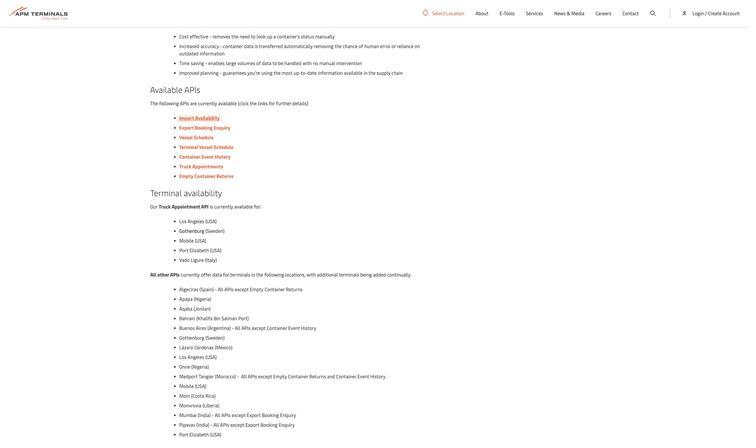Task type: describe. For each thing, give the bounding box(es) containing it.
0 vertical spatial booking
[[195, 125, 213, 131]]

2 los from the top
[[179, 354, 187, 361]]

solution
[[393, 11, 411, 18]]

chance
[[343, 43, 358, 49]]

vado
[[179, 257, 190, 264]]

empty for -
[[250, 286, 264, 293]]

2 vertical spatial information
[[318, 70, 343, 76]]

terminal vessel schedule
[[179, 144, 234, 150]]

shipping
[[419, 11, 437, 18]]

(costa
[[191, 393, 204, 400]]

0 vertical spatial with
[[303, 60, 312, 66]]

1 horizontal spatial need
[[240, 33, 250, 40]]

1 vertical spatial of
[[257, 60, 261, 66]]

(india) for mumbai
[[198, 412, 211, 419]]

apis right the (morocco) -
[[248, 374, 257, 380]]

error
[[381, 43, 391, 49]]

1 horizontal spatial history
[[301, 325, 317, 332]]

container's
[[277, 33, 300, 40]]

1 horizontal spatial schedule
[[214, 144, 234, 150]]

data inside increased accuracy - container data is transferred automatically removing the chance of human error or reliance on outdated information
[[244, 43, 254, 49]]

(italy)
[[205, 257, 217, 264]]

1 los angeles (usa) from the top
[[179, 218, 217, 225]]

(mexico)
[[215, 345, 233, 351]]

existing
[[281, 11, 298, 18]]

1 (sweden) from the top
[[206, 228, 225, 234]]

the inside increased accuracy - container data is transferred automatically removing the chance of human error or reliance on outdated information
[[335, 43, 342, 49]]

available
[[150, 84, 183, 95]]

increased accuracy - container data is transferred automatically removing the chance of human error or reliance on outdated information
[[179, 43, 420, 57]]

rica)
[[206, 393, 216, 400]]

terminal for terminal vessel schedule
[[179, 144, 198, 150]]

planning
[[200, 70, 219, 76]]

(india) for pipavav
[[197, 422, 210, 429]]

availability
[[195, 115, 220, 121]]

1 vertical spatial vessel
[[199, 144, 213, 150]]

1 horizontal spatial look
[[257, 33, 266, 40]]

of inside increased accuracy - container data is transferred automatically removing the chance of human error or reliance on outdated information
[[359, 43, 364, 49]]

export booking enquiry
[[179, 125, 231, 131]]

(nigeria) for onne (nigeria)
[[191, 364, 209, 370]]

vessel schedule link
[[179, 134, 214, 141]]

1 gothenburg (sweden) from the top
[[179, 228, 225, 234]]

the left 'supply'
[[369, 70, 376, 76]]

0 vertical spatial event
[[202, 154, 214, 160]]

additional
[[317, 272, 338, 278]]

about button
[[476, 0, 489, 26]]

aggregators
[[274, 19, 299, 25]]

0 horizontal spatial schedule
[[194, 134, 214, 141]]

news & media button
[[555, 0, 585, 26]]

2 and from the left
[[254, 19, 262, 25]]

is inside increased accuracy - container data is transferred automatically removing the chance of human error or reliance on outdated information
[[255, 43, 258, 49]]

supply
[[377, 70, 391, 76]]

1 horizontal spatial event
[[289, 325, 300, 332]]

the following apis are currently available (click the links for further details):
[[150, 100, 309, 107]]

1 angeles from the top
[[188, 218, 204, 225]]

0 horizontal spatial vessel
[[179, 134, 193, 141]]

transferred
[[259, 43, 283, 49]]

apis down the mumbai (india) - all apis except export booking enquiry
[[220, 422, 229, 429]]

0 vertical spatial empty
[[179, 173, 194, 180]]

enables
[[209, 60, 225, 66]]

aqaba
[[179, 306, 193, 312]]

information inside increased accuracy - container data is transferred automatically removing the chance of human error or reliance on outdated information
[[200, 50, 225, 57]]

- for time
[[205, 60, 207, 66]]

locations,
[[286, 272, 306, 278]]

intervention
[[337, 60, 362, 66]]

0 horizontal spatial truck
[[159, 204, 171, 210]]

news & media
[[555, 10, 585, 16]]

aqaba (jordan)
[[179, 306, 212, 312]]

0 horizontal spatial in
[[252, 272, 255, 278]]

inland
[[150, 19, 163, 25]]

2 vertical spatial history
[[371, 374, 386, 380]]

1 vertical spatial with
[[307, 272, 316, 278]]

outdated
[[179, 50, 199, 57]]

(usa) down "lázaro cárdenas (mexico)" on the left of page
[[206, 354, 217, 361]]

select location
[[433, 10, 465, 16]]

1 gothenburg from the top
[[179, 228, 205, 234]]

medport
[[179, 374, 198, 380]]

0 vertical spatial available
[[344, 70, 363, 76]]

apis up pipavav (india) - all apis except export booking enquiry
[[222, 412, 231, 419]]

enquiry for mumbai (india) - all apis except export booking enquiry
[[280, 412, 296, 419]]

volumes.
[[342, 19, 361, 25]]

(jordan)
[[194, 306, 211, 312]]

1 mobile from the top
[[179, 238, 194, 244]]

pipavav (india) - all apis except export booking enquiry
[[179, 422, 295, 429]]

ideal
[[382, 11, 392, 18]]

(liberia)
[[203, 403, 220, 409]]

0 vertical spatial in
[[364, 70, 368, 76]]

to-
[[301, 70, 308, 76]]

removing
[[314, 43, 334, 49]]

to inside apis remove the need to look up information manually via our existing track & trace channels, making this the ideal solution for shipping lines, inland transporters, cargo owners and managers, and data aggregators who process higher volumes.
[[197, 11, 202, 18]]

0 horizontal spatial history
[[215, 154, 231, 160]]

services
[[526, 10, 544, 16]]

returns for (morocco) -
[[310, 374, 326, 380]]

details):
[[293, 100, 309, 107]]

login / create account link
[[682, 0, 741, 26]]

- for increased
[[220, 43, 222, 49]]

the left links
[[250, 100, 257, 107]]

import availability
[[179, 115, 220, 121]]

0 vertical spatial returns
[[217, 173, 234, 180]]

create
[[709, 10, 722, 16]]

using
[[262, 70, 273, 76]]

via
[[266, 11, 272, 18]]

news
[[555, 10, 566, 16]]

1 los from the top
[[179, 218, 187, 225]]

1 horizontal spatial to
[[251, 33, 256, 40]]

improved
[[179, 70, 199, 76]]

1 vertical spatial available
[[218, 100, 237, 107]]

improved planning - guarantees you're using the most up-to-date information available in the supply chain
[[179, 70, 403, 76]]

1 vertical spatial following
[[265, 272, 284, 278]]

apis down the port)
[[242, 325, 251, 332]]

cargo
[[193, 19, 205, 25]]

reliance
[[397, 43, 414, 49]]

truck appointments link
[[179, 163, 223, 170]]

our
[[150, 204, 158, 210]]

status
[[301, 33, 314, 40]]

0 vertical spatial enquiry
[[214, 125, 231, 131]]

0 vertical spatial currently
[[198, 100, 217, 107]]

look inside apis remove the need to look up information manually via our existing track & trace channels, making this the ideal solution for shipping lines, inland transporters, cargo owners and managers, and data aggregators who process higher volumes.
[[203, 11, 212, 18]]

vado ligure (italy)
[[179, 257, 218, 264]]

large
[[226, 60, 237, 66]]

trace
[[315, 11, 327, 18]]

container event history
[[179, 154, 231, 160]]

time
[[179, 60, 190, 66]]

elizabeth
[[190, 247, 209, 254]]

& inside apis remove the need to look up information manually via our existing track & trace channels, making this the ideal solution for shipping lines, inland transporters, cargo owners and managers, and data aggregators who process higher volumes.
[[311, 11, 314, 18]]

bin
[[214, 316, 221, 322]]

2 gothenburg (sweden) from the top
[[179, 335, 225, 341]]

apis right the (spain)
[[225, 286, 234, 293]]

login
[[693, 10, 705, 16]]

export for mumbai (india) - all apis except export booking enquiry
[[247, 412, 261, 419]]

automatically
[[284, 43, 313, 49]]

for inside apis remove the need to look up information manually via our existing track & trace channels, making this the ideal solution for shipping lines, inland transporters, cargo owners and managers, and data aggregators who process higher volumes.
[[412, 11, 418, 18]]

0 horizontal spatial for
[[223, 272, 229, 278]]

monvrovia (liberia)
[[179, 403, 220, 409]]

import availability link
[[177, 115, 222, 123]]

moín
[[179, 393, 190, 400]]

media
[[572, 10, 585, 16]]

(click
[[238, 100, 249, 107]]

e-
[[500, 10, 504, 16]]

select
[[433, 10, 446, 16]]

onne (nigeria)
[[179, 364, 209, 370]]

2 gothenburg from the top
[[179, 335, 205, 341]]

cárdenas
[[194, 345, 214, 351]]

a
[[274, 33, 276, 40]]

date
[[308, 70, 317, 76]]



Task type: vqa. For each thing, say whether or not it's contained in the screenshot.
(Usa)
yes



Task type: locate. For each thing, give the bounding box(es) containing it.
returns down the appointments
[[217, 173, 234, 180]]

vessel down import
[[179, 134, 193, 141]]

effective
[[190, 33, 208, 40]]

and container
[[327, 374, 357, 380]]

1 horizontal spatial is
[[255, 43, 258, 49]]

data down cost effective - removes the need to look up a container's status manually
[[244, 43, 254, 49]]

1 vertical spatial information
[[200, 50, 225, 57]]

(usa) up port elizabeth (usa)
[[195, 238, 207, 244]]

need up cargo
[[186, 11, 196, 18]]

accuracy
[[201, 43, 219, 49]]

the right "this"
[[374, 11, 381, 18]]

mobile down medport
[[179, 383, 194, 390]]

- for pipavav
[[211, 422, 213, 429]]

1 vertical spatial returns
[[286, 286, 303, 293]]

following down available on the top left of the page
[[159, 100, 179, 107]]

for right links
[[269, 100, 275, 107]]

lázaro
[[179, 345, 193, 351]]

our truck appointment api is currently available for:
[[150, 204, 262, 210]]

1 vertical spatial in
[[252, 272, 255, 278]]

apapa
[[179, 296, 193, 303]]

who
[[300, 19, 309, 25]]

(spain)
[[200, 286, 214, 293]]

2 vertical spatial available
[[235, 204, 253, 210]]

2 vertical spatial returns
[[310, 374, 326, 380]]

angeles down api
[[188, 218, 204, 225]]

0 vertical spatial manually
[[246, 11, 265, 18]]

apis up are
[[185, 84, 200, 95]]

of left human
[[359, 43, 364, 49]]

bahrain
[[179, 316, 195, 322]]

currently right api
[[214, 204, 233, 210]]

- for cost
[[210, 33, 212, 40]]

truck appointments
[[179, 163, 223, 170]]

login / create account
[[693, 10, 741, 16]]

is right api
[[210, 204, 213, 210]]

2 horizontal spatial for
[[412, 11, 418, 18]]

apis left are
[[180, 100, 189, 107]]

and right owners
[[222, 19, 230, 25]]

the up transporters,
[[177, 11, 185, 18]]

be
[[278, 60, 284, 66]]

1 vertical spatial look
[[257, 33, 266, 40]]

terminal up our
[[150, 187, 182, 199]]

terminal down vessel schedule
[[179, 144, 198, 150]]

with right locations, at the bottom left of the page
[[307, 272, 316, 278]]

lázaro cárdenas (mexico)
[[179, 345, 233, 351]]

1 vertical spatial booking
[[262, 412, 279, 419]]

data up using
[[262, 60, 272, 66]]

1 horizontal spatial in
[[364, 70, 368, 76]]

export down import
[[179, 125, 194, 131]]

(khalifa
[[197, 316, 213, 322]]

(sweden) down (argentina)
[[206, 335, 225, 341]]

0 horizontal spatial need
[[186, 11, 196, 18]]

1 vertical spatial mobile (usa)
[[179, 383, 207, 390]]

available left (click
[[218, 100, 237, 107]]

available left the "for:"
[[235, 204, 253, 210]]

currently up algeciras
[[181, 272, 200, 278]]

continually.
[[388, 272, 412, 278]]

0 horizontal spatial to
[[197, 11, 202, 18]]

data inside apis remove the need to look up information manually via our existing track & trace channels, making this the ideal solution for shipping lines, inland transporters, cargo owners and managers, and data aggregators who process higher volumes.
[[263, 19, 273, 25]]

gothenburg (sweden) up port elizabeth (usa)
[[179, 228, 225, 234]]

for:
[[254, 204, 262, 210]]

empty for (morocco) -
[[274, 374, 287, 380]]

availability
[[184, 187, 222, 199]]

0 horizontal spatial &
[[311, 11, 314, 18]]

terminal
[[179, 144, 198, 150], [150, 187, 182, 199]]

(nigeria) up (jordan)
[[194, 296, 211, 303]]

mobile up port
[[179, 238, 194, 244]]

1 vertical spatial up
[[267, 33, 272, 40]]

enquiry for pipavav (india) - all apis except export booking enquiry
[[279, 422, 295, 429]]

the up container
[[232, 33, 239, 40]]

(sweden) up port elizabeth (usa)
[[206, 228, 225, 234]]

are
[[190, 100, 197, 107]]

in up algeciras (spain) - all apis except empty container returns
[[252, 272, 255, 278]]

cost
[[179, 33, 189, 40]]

export booking enquiry link
[[179, 125, 231, 131]]

of up you're
[[257, 60, 261, 66]]

0 vertical spatial look
[[203, 11, 212, 18]]

export down the mumbai (india) - all apis except export booking enquiry
[[246, 422, 260, 429]]

up-
[[294, 70, 301, 76]]

appointments
[[192, 163, 223, 170]]

0 vertical spatial export
[[179, 125, 194, 131]]

1 horizontal spatial terminals
[[339, 272, 359, 278]]

export
[[179, 125, 194, 131], [247, 412, 261, 419], [246, 422, 260, 429]]

export up pipavav (india) - all apis except export booking enquiry
[[247, 412, 261, 419]]

0 horizontal spatial returns
[[217, 173, 234, 180]]

booking for pipavav (india) - all apis except export booking enquiry
[[261, 422, 278, 429]]

0 horizontal spatial look
[[203, 11, 212, 18]]

0 vertical spatial angeles
[[188, 218, 204, 225]]

0 vertical spatial (nigeria)
[[194, 296, 211, 303]]

available apis
[[150, 84, 200, 95]]

schedule up container event history in the top left of the page
[[214, 144, 234, 150]]

up up owners
[[213, 11, 218, 18]]

truck
[[179, 163, 192, 170], [159, 204, 171, 210]]

event
[[202, 154, 214, 160], [289, 325, 300, 332], [358, 374, 370, 380]]

handled
[[285, 60, 302, 66]]

los down appointment
[[179, 218, 187, 225]]

with left 'no'
[[303, 60, 312, 66]]

pipavav
[[179, 422, 195, 429]]

available
[[344, 70, 363, 76], [218, 100, 237, 107], [235, 204, 253, 210]]

2 terminals from the left
[[339, 272, 359, 278]]

guarantees
[[223, 70, 247, 76]]

port
[[179, 247, 189, 254]]

0 vertical spatial following
[[159, 100, 179, 107]]

terminals
[[230, 272, 251, 278], [339, 272, 359, 278]]

- for algeciras
[[215, 286, 217, 293]]

the left most
[[274, 70, 281, 76]]

increased
[[179, 43, 200, 49]]

0 vertical spatial (india)
[[198, 412, 211, 419]]

2 vertical spatial enquiry
[[279, 422, 295, 429]]

careers button
[[596, 0, 612, 26]]

information down manual
[[318, 70, 343, 76]]

and up cost effective - removes the need to look up a container's status manually
[[254, 19, 262, 25]]

(morocco) -
[[215, 374, 239, 380]]

(india) down the monvrovia (liberia)
[[198, 412, 211, 419]]

1 horizontal spatial of
[[359, 43, 364, 49]]

0 vertical spatial information
[[219, 11, 244, 18]]

1 vertical spatial is
[[210, 204, 213, 210]]

1 horizontal spatial and
[[254, 19, 262, 25]]

terminals up algeciras (spain) - all apis except empty container returns
[[230, 272, 251, 278]]

1 vertical spatial currently
[[214, 204, 233, 210]]

data right offer
[[213, 272, 222, 278]]

(nigeria) for apapa (nigeria)
[[194, 296, 211, 303]]

0 vertical spatial is
[[255, 43, 258, 49]]

truck right our
[[159, 204, 171, 210]]

time saving - enables large volumes of data to be handled with no manual intervention
[[179, 60, 362, 66]]

1 horizontal spatial for
[[269, 100, 275, 107]]

2 vertical spatial currently
[[181, 272, 200, 278]]

is down cost effective - removes the need to look up a container's status manually
[[255, 43, 258, 49]]

0 horizontal spatial is
[[210, 204, 213, 210]]

angeles up onne (nigeria)
[[188, 354, 204, 361]]

terminal availability
[[150, 187, 222, 199]]

0 vertical spatial mobile (usa)
[[179, 238, 207, 244]]

schedule down the export booking enquiry link
[[194, 134, 214, 141]]

1 vertical spatial los angeles (usa)
[[179, 354, 217, 361]]

0 horizontal spatial following
[[159, 100, 179, 107]]

vessel up container event history in the top left of the page
[[199, 144, 213, 150]]

buenos aires (argentina) - all apis except container event history
[[179, 325, 317, 332]]

1 horizontal spatial empty
[[250, 286, 264, 293]]

you're
[[248, 70, 260, 76]]

most
[[282, 70, 293, 76]]

1 horizontal spatial manually
[[316, 33, 335, 40]]

human
[[365, 43, 379, 49]]

(usa) up (italy)
[[210, 247, 222, 254]]

1 vertical spatial for
[[269, 100, 275, 107]]

account
[[723, 10, 741, 16]]

apis right other
[[170, 272, 180, 278]]

the up algeciras (spain) - all apis except empty container returns
[[256, 272, 264, 278]]

appointment
[[172, 204, 200, 210]]

making
[[349, 11, 364, 18]]

to left be
[[273, 60, 277, 66]]

returns left and container
[[310, 374, 326, 380]]

& inside popup button
[[567, 10, 571, 16]]

los angeles (usa) down api
[[179, 218, 217, 225]]

higher
[[327, 19, 341, 25]]

0 vertical spatial mobile
[[179, 238, 194, 244]]

saving
[[191, 60, 204, 66]]

look up owners
[[203, 11, 212, 18]]

following left locations, at the bottom left of the page
[[265, 272, 284, 278]]

to down the managers,
[[251, 33, 256, 40]]

gothenburg
[[179, 228, 205, 234], [179, 335, 205, 341]]

buenos
[[179, 325, 195, 332]]

(usa) down our truck appointment api is currently available for:
[[206, 218, 217, 225]]

empty container returns
[[179, 173, 234, 180]]

0 vertical spatial los angeles (usa)
[[179, 218, 217, 225]]

1 vertical spatial gothenburg
[[179, 335, 205, 341]]

for right solution
[[412, 11, 418, 18]]

2 los angeles (usa) from the top
[[179, 354, 217, 361]]

manual
[[320, 60, 336, 66]]

1 vertical spatial (nigeria)
[[191, 364, 209, 370]]

available down intervention
[[344, 70, 363, 76]]

manually left via
[[246, 11, 265, 18]]

gothenburg (sweden)
[[179, 228, 225, 234], [179, 335, 225, 341]]

booking for mumbai (india) - all apis except export booking enquiry
[[262, 412, 279, 419]]

0 vertical spatial truck
[[179, 163, 192, 170]]

gothenburg down the buenos
[[179, 335, 205, 341]]

manually
[[246, 11, 265, 18], [316, 33, 335, 40]]

(nigeria) up 'tangier'
[[191, 364, 209, 370]]

0 vertical spatial up
[[213, 11, 218, 18]]

terminal for terminal availability
[[150, 187, 182, 199]]

about
[[476, 10, 489, 16]]

information down accuracy
[[200, 50, 225, 57]]

2 (sweden) from the top
[[206, 335, 225, 341]]

need down the managers,
[[240, 33, 250, 40]]

2 vertical spatial to
[[273, 60, 277, 66]]

to up cargo
[[197, 11, 202, 18]]

the left chance
[[335, 43, 342, 49]]

up inside apis remove the need to look up information manually via our existing track & trace channels, making this the ideal solution for shipping lines, inland transporters, cargo owners and managers, and data aggregators who process higher volumes.
[[213, 11, 218, 18]]

2 horizontal spatial empty
[[274, 374, 287, 380]]

0 vertical spatial history
[[215, 154, 231, 160]]

0 horizontal spatial event
[[202, 154, 214, 160]]

2 vertical spatial booking
[[261, 422, 278, 429]]

apis inside apis remove the need to look up information manually via our existing track & trace channels, making this the ideal solution for shipping lines, inland transporters, cargo owners and managers, and data aggregators who process higher volumes.
[[150, 11, 160, 18]]

1 vertical spatial angeles
[[188, 354, 204, 361]]

cost effective - removes the need to look up a container's status manually
[[179, 33, 335, 40]]

this
[[365, 11, 373, 18]]

(usa)
[[206, 218, 217, 225], [195, 238, 207, 244], [210, 247, 222, 254], [206, 354, 217, 361], [195, 383, 207, 390]]

terminals left being
[[339, 272, 359, 278]]

2 angeles from the top
[[188, 354, 204, 361]]

2 mobile from the top
[[179, 383, 194, 390]]

1 mobile (usa) from the top
[[179, 238, 207, 244]]

apis remove the need to look up information manually via our existing track & trace channels, making this the ideal solution for shipping lines, inland transporters, cargo owners and managers, and data aggregators who process higher volumes.
[[150, 11, 449, 25]]

- for mumbai
[[212, 412, 214, 419]]

1 vertical spatial to
[[251, 33, 256, 40]]

0 vertical spatial gothenburg (sweden)
[[179, 228, 225, 234]]

los angeles (usa) up onne (nigeria)
[[179, 354, 217, 361]]

los up onne
[[179, 354, 187, 361]]

returns down locations, at the bottom left of the page
[[286, 286, 303, 293]]

gothenburg (sweden) down aires
[[179, 335, 225, 341]]

mobile (usa) up elizabeth
[[179, 238, 207, 244]]

added
[[373, 272, 386, 278]]

ligure
[[191, 257, 204, 264]]

history
[[215, 154, 231, 160], [301, 325, 317, 332], [371, 374, 386, 380]]

manually up "removing"
[[316, 33, 335, 40]]

1 horizontal spatial up
[[267, 33, 272, 40]]

1 vertical spatial enquiry
[[280, 412, 296, 419]]

1 horizontal spatial vessel
[[199, 144, 213, 150]]

1 horizontal spatial &
[[567, 10, 571, 16]]

1 and from the left
[[222, 19, 230, 25]]

- for improved
[[220, 70, 222, 76]]

other
[[157, 272, 169, 278]]

(india) right pipavav
[[197, 422, 210, 429]]

truck down container event history in the top left of the page
[[179, 163, 192, 170]]

empty container returns link
[[179, 173, 234, 180]]

need inside apis remove the need to look up information manually via our existing track & trace channels, making this the ideal solution for shipping lines, inland transporters, cargo owners and managers, and data aggregators who process higher volumes.
[[186, 11, 196, 18]]

0 vertical spatial need
[[186, 11, 196, 18]]

removes
[[213, 33, 231, 40]]

import
[[179, 115, 194, 121]]

1 vertical spatial history
[[301, 325, 317, 332]]

following
[[159, 100, 179, 107], [265, 272, 284, 278]]

0 horizontal spatial empty
[[179, 173, 194, 180]]

information up the managers,
[[219, 11, 244, 18]]

of
[[359, 43, 364, 49], [257, 60, 261, 66]]

0 horizontal spatial and
[[222, 19, 230, 25]]

& right news
[[567, 10, 571, 16]]

up left a
[[267, 33, 272, 40]]

apis up inland
[[150, 11, 160, 18]]

mobile (usa) down medport
[[179, 383, 207, 390]]

manually inside apis remove the need to look up information manually via our existing track & trace channels, making this the ideal solution for shipping lines, inland transporters, cargo owners and managers, and data aggregators who process higher volumes.
[[246, 11, 265, 18]]

remove
[[161, 11, 176, 18]]

0 vertical spatial vessel
[[179, 134, 193, 141]]

0 horizontal spatial terminals
[[230, 272, 251, 278]]

1 vertical spatial mobile
[[179, 383, 194, 390]]

the
[[177, 11, 185, 18], [374, 11, 381, 18], [232, 33, 239, 40], [335, 43, 342, 49], [274, 70, 281, 76], [369, 70, 376, 76], [250, 100, 257, 107], [256, 272, 264, 278]]

0 vertical spatial los
[[179, 218, 187, 225]]

e-tools button
[[500, 0, 515, 26]]

schedule
[[194, 134, 214, 141], [214, 144, 234, 150]]

with
[[303, 60, 312, 66], [307, 272, 316, 278]]

0 vertical spatial to
[[197, 11, 202, 18]]

channels,
[[328, 11, 347, 18]]

1 vertical spatial (india)
[[197, 422, 210, 429]]

1 vertical spatial truck
[[159, 204, 171, 210]]

- inside increased accuracy - container data is transferred automatically removing the chance of human error or reliance on outdated information
[[220, 43, 222, 49]]

mumbai
[[179, 412, 197, 419]]

mobile (usa)
[[179, 238, 207, 244], [179, 383, 207, 390]]

data down via
[[263, 19, 273, 25]]

1 vertical spatial empty
[[250, 286, 264, 293]]

2 vertical spatial empty
[[274, 374, 287, 380]]

0 vertical spatial schedule
[[194, 134, 214, 141]]

1 vertical spatial terminal
[[150, 187, 182, 199]]

being
[[361, 272, 372, 278]]

1 terminals from the left
[[230, 272, 251, 278]]

for right offer
[[223, 272, 229, 278]]

0 horizontal spatial up
[[213, 11, 218, 18]]

2 vertical spatial event
[[358, 374, 370, 380]]

returns for -
[[286, 286, 303, 293]]

(usa) up the (costa
[[195, 383, 207, 390]]

in left 'supply'
[[364, 70, 368, 76]]

0 horizontal spatial of
[[257, 60, 261, 66]]

1 vertical spatial need
[[240, 33, 250, 40]]

e-tools
[[500, 10, 515, 16]]

currently right are
[[198, 100, 217, 107]]

0 vertical spatial gothenburg
[[179, 228, 205, 234]]

0 vertical spatial (sweden)
[[206, 228, 225, 234]]

1 vertical spatial manually
[[316, 33, 335, 40]]

information inside apis remove the need to look up information manually via our existing track & trace channels, making this the ideal solution for shipping lines, inland transporters, cargo owners and managers, and data aggregators who process higher volumes.
[[219, 11, 244, 18]]

port)
[[239, 316, 249, 322]]

export for pipavav (india) - all apis except export booking enquiry
[[246, 422, 260, 429]]

2 vertical spatial export
[[246, 422, 260, 429]]

2 mobile (usa) from the top
[[179, 383, 207, 390]]

& left trace
[[311, 11, 314, 18]]

all other apis currently offer data for terminals in the following locations, with additional terminals being added continually.
[[150, 272, 412, 278]]

location
[[447, 10, 465, 16]]

gothenburg up elizabeth
[[179, 228, 205, 234]]

tangier
[[199, 374, 214, 380]]

algeciras
[[179, 286, 198, 293]]

look left a
[[257, 33, 266, 40]]

1 vertical spatial gothenburg (sweden)
[[179, 335, 225, 341]]

information
[[219, 11, 244, 18], [200, 50, 225, 57], [318, 70, 343, 76]]

port elizabeth (usa)
[[179, 247, 222, 254]]



